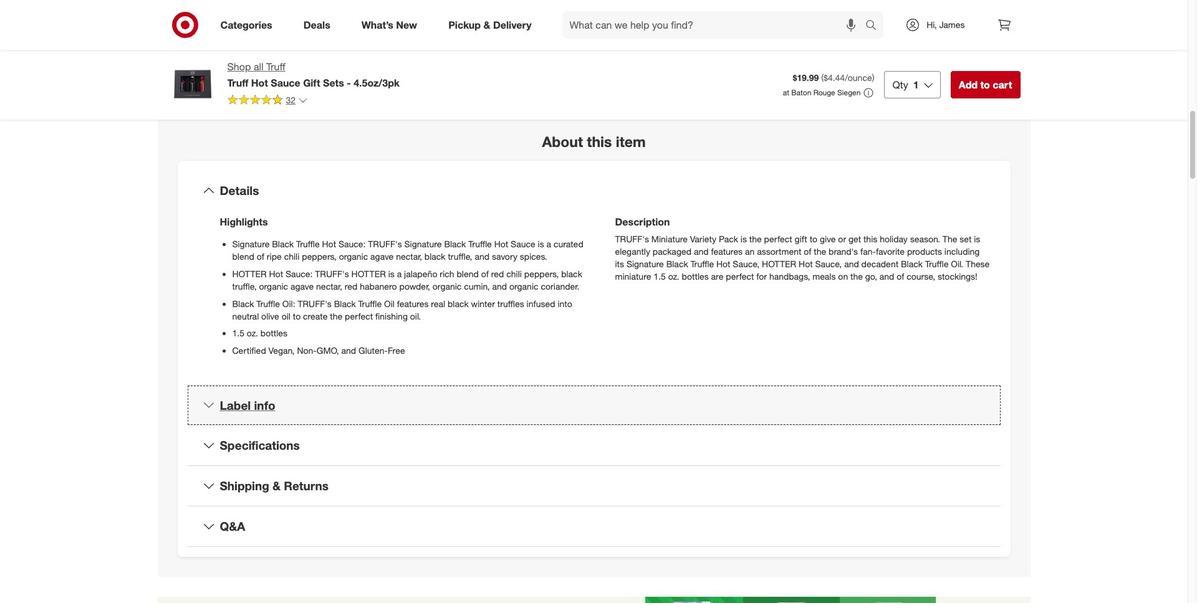 Task type: describe. For each thing, give the bounding box(es) containing it.
olive
[[261, 311, 279, 322]]

in-store, order pickup or same day delivery ∙ details
[[634, 2, 841, 13]]

add
[[959, 79, 978, 91]]

item
[[616, 133, 646, 150]]

1 horizontal spatial red
[[491, 269, 504, 279]]

and down variety
[[694, 246, 709, 257]]

create
[[303, 311, 328, 322]]

certified vegan, non-gmo, and gluten-free
[[232, 346, 405, 357]]

add to cart
[[959, 79, 1013, 91]]

1 vertical spatial red
[[345, 281, 358, 292]]

bottles inside the description truff's miniature variety pack is the perfect gift to give or get this holiday season. the set is elegantly packaged and features an assortment of the brand's fan-favorite products including its signature black truffle hot sauce, hotter hot sauce, and decadent black truffle oil. these miniature 1.5 oz. bottles are perfect for handbags, meals on the go, and of course, stockings!
[[682, 271, 709, 282]]

deals link
[[293, 11, 346, 39]]

to inside black truffle oil: truff's black truffle oil features real black winter truffles infused into neutral olive oil to create the perfect finishing oil.
[[293, 311, 301, 322]]

highlights
[[220, 216, 268, 228]]

what's
[[362, 18, 394, 31]]

1 vertical spatial advertisement region
[[158, 597, 1031, 604]]

specifications button
[[187, 426, 1001, 466]]

is up the an
[[741, 234, 747, 244]]

details button
[[814, 2, 841, 14]]

0 vertical spatial truff
[[266, 61, 286, 73]]

oil.
[[410, 311, 421, 322]]

products
[[908, 246, 943, 257]]

label info button
[[187, 386, 1001, 426]]

organic up oil:
[[259, 281, 288, 292]]

oil
[[384, 299, 395, 309]]

signature inside the description truff's miniature variety pack is the perfect gift to give or get this holiday season. the set is elegantly packaged and features an assortment of the brand's fan-favorite products including its signature black truffle hot sauce, hotter hot sauce, and decadent black truffle oil. these miniature 1.5 oz. bottles are perfect for handbags, meals on the go, and of course, stockings!
[[627, 259, 664, 269]]

give
[[820, 234, 836, 244]]

is right set
[[975, 234, 981, 244]]

∙
[[809, 2, 812, 13]]

get
[[849, 234, 862, 244]]

including
[[945, 246, 980, 257]]

0 horizontal spatial hotter
[[232, 269, 267, 279]]

peppers, inside hotter hot sauce: truff's hotter is a jalapeño rich blend of red chili peppers, black truffle, organic agave nectar, red habanero powder, organic cumin, and organic coriander.
[[525, 269, 559, 279]]

organic up truffles
[[510, 281, 539, 292]]

free
[[388, 346, 405, 357]]

q&a
[[220, 520, 245, 534]]

0 vertical spatial advertisement region
[[609, 32, 1021, 79]]

sauce: inside hotter hot sauce: truff's hotter is a jalapeño rich blend of red chili peppers, black truffle, organic agave nectar, red habanero powder, organic cumin, and organic coriander.
[[286, 269, 313, 279]]

details button
[[187, 171, 1001, 211]]

coriander.
[[541, 281, 580, 292]]

these
[[966, 259, 990, 269]]

stockings!
[[938, 271, 978, 282]]

this inside the description truff's miniature variety pack is the perfect gift to give or get this holiday season. the set is elegantly packaged and features an assortment of the brand's fan-favorite products including its signature black truffle hot sauce, hotter hot sauce, and decadent black truffle oil. these miniature 1.5 oz. bottles are perfect for handbags, meals on the go, and of course, stockings!
[[864, 234, 878, 244]]

finishing
[[376, 311, 408, 322]]

hi,
[[927, 19, 937, 30]]

winter
[[471, 299, 495, 309]]

black inside hotter hot sauce: truff's hotter is a jalapeño rich blend of red chili peppers, black truffle, organic agave nectar, red habanero powder, organic cumin, and organic coriander.
[[562, 269, 583, 279]]

0 vertical spatial or
[[723, 2, 731, 13]]

curated
[[554, 239, 584, 249]]

favorite
[[876, 246, 905, 257]]

black inside black truffle oil: truff's black truffle oil features real black winter truffles infused into neutral olive oil to create the perfect finishing oil.
[[448, 299, 469, 309]]

brand's
[[829, 246, 859, 257]]

baton
[[792, 88, 812, 97]]

show more images button
[[322, 75, 424, 103]]

for
[[757, 271, 767, 282]]

spices.
[[520, 251, 548, 262]]

sauce inside shop all truff truff hot sauce gift sets - 4.5oz/3pk
[[271, 77, 301, 89]]

the right on
[[851, 271, 863, 282]]

gluten-
[[359, 346, 388, 357]]

details inside dropdown button
[[220, 183, 259, 198]]

label info
[[220, 398, 275, 413]]

0 horizontal spatial delivery
[[493, 18, 532, 31]]

order
[[669, 2, 691, 13]]

black up ripe
[[272, 239, 294, 249]]

shipping & returns button
[[187, 467, 1001, 506]]

decadent
[[862, 259, 899, 269]]

holiday
[[880, 234, 908, 244]]

infused
[[527, 299, 556, 309]]

search button
[[861, 11, 891, 41]]

gmo,
[[317, 346, 339, 357]]

truff's inside the description truff's miniature variety pack is the perfect gift to give or get this holiday season. the set is elegantly packaged and features an assortment of the brand's fan-favorite products including its signature black truffle hot sauce, hotter hot sauce, and decadent black truffle oil. these miniature 1.5 oz. bottles are perfect for handbags, meals on the go, and of course, stockings!
[[615, 234, 649, 244]]

hotter inside the description truff's miniature variety pack is the perfect gift to give or get this holiday season. the set is elegantly packaged and features an assortment of the brand's fan-favorite products including its signature black truffle hot sauce, hotter hot sauce, and decadent black truffle oil. these miniature 1.5 oz. bottles are perfect for handbags, meals on the go, and of course, stockings!
[[762, 259, 797, 269]]

search
[[861, 20, 891, 32]]

oil:
[[282, 299, 295, 309]]

and inside hotter hot sauce: truff's hotter is a jalapeño rich blend of red chili peppers, black truffle, organic agave nectar, red habanero powder, organic cumin, and organic coriander.
[[493, 281, 507, 292]]

miniature
[[615, 271, 652, 282]]

images
[[384, 83, 416, 95]]

black up course,
[[902, 259, 923, 269]]

specifications
[[220, 439, 300, 453]]

at
[[783, 88, 790, 97]]

of inside signature black truffle hot sauce: truff's signature black truffle hot sauce is a curated blend of ripe chili peppers, organic agave nectar, black truffle, and savory spices.
[[257, 251, 264, 262]]

& for pickup
[[484, 18, 491, 31]]

black up rich
[[444, 239, 466, 249]]

$4.44
[[824, 72, 845, 83]]

deals
[[304, 18, 331, 31]]

shop all truff truff hot sauce gift sets - 4.5oz/3pk
[[227, 61, 400, 89]]

oil
[[282, 311, 291, 322]]

its
[[615, 259, 625, 269]]

real
[[431, 299, 446, 309]]

sets
[[323, 77, 344, 89]]

about
[[542, 133, 583, 150]]

0 horizontal spatial oz.
[[247, 328, 258, 339]]

qty 1
[[893, 79, 919, 91]]

is inside hotter hot sauce: truff's hotter is a jalapeño rich blend of red chili peppers, black truffle, organic agave nectar, red habanero powder, organic cumin, and organic coriander.
[[388, 269, 395, 279]]

to inside the description truff's miniature variety pack is the perfect gift to give or get this holiday season. the set is elegantly packaged and features an assortment of the brand's fan-favorite products including its signature black truffle hot sauce, hotter hot sauce, and decadent black truffle oil. these miniature 1.5 oz. bottles are perfect for handbags, meals on the go, and of course, stockings!
[[810, 234, 818, 244]]

the
[[943, 234, 958, 244]]

0 vertical spatial pickup
[[694, 2, 720, 13]]

sauce inside signature black truffle hot sauce: truff's signature black truffle hot sauce is a curated blend of ripe chili peppers, organic agave nectar, black truffle, and savory spices.
[[511, 239, 536, 249]]

in-
[[634, 2, 645, 13]]

32 link
[[227, 94, 308, 108]]

0 horizontal spatial truff
[[227, 77, 249, 89]]

features inside the description truff's miniature variety pack is the perfect gift to give or get this holiday season. the set is elegantly packaged and features an assortment of the brand's fan-favorite products including its signature black truffle hot sauce, hotter hot sauce, and decadent black truffle oil. these miniature 1.5 oz. bottles are perfect for handbags, meals on the go, and of course, stockings!
[[712, 246, 743, 257]]

/ounce
[[845, 72, 873, 83]]

what's new link
[[351, 11, 433, 39]]

handbags,
[[770, 271, 811, 282]]

1 horizontal spatial hotter
[[352, 269, 386, 279]]

description
[[615, 216, 670, 228]]

about this item
[[542, 133, 646, 150]]

certified
[[232, 346, 266, 357]]

truffle, inside signature black truffle hot sauce: truff's signature black truffle hot sauce is a curated blend of ripe chili peppers, organic agave nectar, black truffle, and savory spices.
[[448, 251, 473, 262]]

neutral
[[232, 311, 259, 322]]

1
[[914, 79, 919, 91]]

to inside "button"
[[981, 79, 991, 91]]

rich
[[440, 269, 455, 279]]

1 vertical spatial pickup
[[449, 18, 481, 31]]



Task type: locate. For each thing, give the bounding box(es) containing it.
1 horizontal spatial truff
[[266, 61, 286, 73]]

0 horizontal spatial truffle,
[[232, 281, 257, 292]]

signature up 'jalapeño'
[[405, 239, 442, 249]]

sauce,
[[733, 259, 760, 269], [816, 259, 842, 269]]

1 horizontal spatial delivery
[[775, 2, 807, 13]]

What can we help you find? suggestions appear below search field
[[562, 11, 869, 39]]

and down decadent
[[880, 271, 895, 282]]

cart
[[993, 79, 1013, 91]]

nectar, inside signature black truffle hot sauce: truff's signature black truffle hot sauce is a curated blend of ripe chili peppers, organic agave nectar, black truffle, and savory spices.
[[396, 251, 422, 262]]

0 vertical spatial 1.5
[[654, 271, 666, 282]]

hotter hot sauce: truff's hotter is a jalapeño rich blend of red chili peppers, black truffle, organic agave nectar, red habanero powder, organic cumin, and organic coriander.
[[232, 269, 583, 292]]

1 vertical spatial sauce:
[[286, 269, 313, 279]]

1 horizontal spatial to
[[810, 234, 818, 244]]

sauce:
[[339, 239, 366, 249], [286, 269, 313, 279]]

organic inside signature black truffle hot sauce: truff's signature black truffle hot sauce is a curated blend of ripe chili peppers, organic agave nectar, black truffle, and savory spices.
[[339, 251, 368, 262]]

savory
[[492, 251, 518, 262]]

& for shipping
[[273, 479, 281, 494]]

truff right all
[[266, 61, 286, 73]]

hotter down ripe
[[232, 269, 267, 279]]

0 vertical spatial sauce
[[271, 77, 301, 89]]

rouge
[[814, 88, 836, 97]]

blend left ripe
[[232, 251, 254, 262]]

1 vertical spatial truff
[[227, 77, 249, 89]]

0 vertical spatial this
[[587, 133, 612, 150]]

details right ∙ on the right of page
[[814, 2, 841, 13]]

truff's inside black truffle oil: truff's black truffle oil features real black winter truffles infused into neutral olive oil to create the perfect finishing oil.
[[298, 299, 332, 309]]

1 horizontal spatial perfect
[[726, 271, 755, 282]]

black up coriander.
[[562, 269, 583, 279]]

0 horizontal spatial red
[[345, 281, 358, 292]]

hot
[[251, 77, 268, 89], [322, 239, 336, 249], [495, 239, 509, 249], [717, 259, 731, 269], [799, 259, 813, 269], [269, 269, 283, 279]]

or inside the description truff's miniature variety pack is the perfect gift to give or get this holiday season. the set is elegantly packaged and features an assortment of the brand's fan-favorite products including its signature black truffle hot sauce, hotter hot sauce, and decadent black truffle oil. these miniature 1.5 oz. bottles are perfect for handbags, meals on the go, and of course, stockings!
[[839, 234, 847, 244]]

1 horizontal spatial oz.
[[669, 271, 680, 282]]

0 horizontal spatial pickup
[[449, 18, 481, 31]]

1 horizontal spatial sauce,
[[816, 259, 842, 269]]

1 horizontal spatial blend
[[457, 269, 479, 279]]

and up truffles
[[493, 281, 507, 292]]

red left the habanero
[[345, 281, 358, 292]]

label
[[220, 398, 251, 413]]

0 vertical spatial chili
[[284, 251, 300, 262]]

jalapeño
[[404, 269, 438, 279]]

2 horizontal spatial perfect
[[765, 234, 793, 244]]

-
[[347, 77, 351, 89]]

signature up miniature
[[627, 259, 664, 269]]

to
[[981, 79, 991, 91], [810, 234, 818, 244], [293, 311, 301, 322]]

0 vertical spatial red
[[491, 269, 504, 279]]

to right "add"
[[981, 79, 991, 91]]

of
[[804, 246, 812, 257], [257, 251, 264, 262], [481, 269, 489, 279], [897, 271, 905, 282]]

perfect left for
[[726, 271, 755, 282]]

1.5 inside the description truff's miniature variety pack is the perfect gift to give or get this holiday season. the set is elegantly packaged and features an assortment of the brand's fan-favorite products including its signature black truffle hot sauce, hotter hot sauce, and decadent black truffle oil. these miniature 1.5 oz. bottles are perfect for handbags, meals on the go, and of course, stockings!
[[654, 271, 666, 282]]

1.5
[[654, 271, 666, 282], [232, 328, 245, 339]]

sauce: inside signature black truffle hot sauce: truff's signature black truffle hot sauce is a curated blend of ripe chili peppers, organic agave nectar, black truffle, and savory spices.
[[339, 239, 366, 249]]

delivery
[[775, 2, 807, 13], [493, 18, 532, 31]]

1 vertical spatial a
[[397, 269, 402, 279]]

features
[[712, 246, 743, 257], [397, 299, 429, 309]]

hot inside shop all truff truff hot sauce gift sets - 4.5oz/3pk
[[251, 77, 268, 89]]

0 horizontal spatial peppers,
[[302, 251, 337, 262]]

day
[[758, 2, 773, 13]]

are
[[712, 271, 724, 282]]

q&a button
[[187, 507, 1001, 547]]

oz. inside the description truff's miniature variety pack is the perfect gift to give or get this holiday season. the set is elegantly packaged and features an assortment of the brand's fan-favorite products including its signature black truffle hot sauce, hotter hot sauce, and decadent black truffle oil. these miniature 1.5 oz. bottles are perfect for handbags, meals on the go, and of course, stockings!
[[669, 271, 680, 282]]

add to cart button
[[951, 71, 1021, 99]]

hotter down assortment
[[762, 259, 797, 269]]

0 horizontal spatial or
[[723, 2, 731, 13]]

meals
[[813, 271, 836, 282]]

features down pack
[[712, 246, 743, 257]]

or up brand's
[[839, 234, 847, 244]]

agave up the habanero
[[371, 251, 394, 262]]

chili right ripe
[[284, 251, 300, 262]]

chili down savory
[[507, 269, 522, 279]]

0 horizontal spatial signature
[[232, 239, 270, 249]]

0 horizontal spatial &
[[273, 479, 281, 494]]

2 vertical spatial to
[[293, 311, 301, 322]]

0 horizontal spatial bottles
[[261, 328, 288, 339]]

0 horizontal spatial agave
[[291, 281, 314, 292]]

signature
[[232, 239, 270, 249], [405, 239, 442, 249], [627, 259, 664, 269]]

at baton rouge siegen
[[783, 88, 861, 97]]

a inside signature black truffle hot sauce: truff's signature black truffle hot sauce is a curated blend of ripe chili peppers, organic agave nectar, black truffle, and savory spices.
[[547, 239, 552, 249]]

gift
[[303, 77, 320, 89]]

all
[[254, 61, 264, 73]]

1 horizontal spatial or
[[839, 234, 847, 244]]

nectar,
[[396, 251, 422, 262], [316, 281, 342, 292]]

1 vertical spatial nectar,
[[316, 281, 342, 292]]

1 vertical spatial perfect
[[726, 271, 755, 282]]

1 horizontal spatial chili
[[507, 269, 522, 279]]

2 horizontal spatial hotter
[[762, 259, 797, 269]]

black
[[272, 239, 294, 249], [444, 239, 466, 249], [667, 259, 689, 269], [902, 259, 923, 269], [232, 299, 254, 309], [334, 299, 356, 309]]

powder,
[[400, 281, 430, 292]]

sauce: up the habanero
[[339, 239, 366, 249]]

pickup
[[694, 2, 720, 13], [449, 18, 481, 31]]

the down give
[[814, 246, 827, 257]]

1 horizontal spatial nectar,
[[396, 251, 422, 262]]

1 vertical spatial to
[[810, 234, 818, 244]]

red down savory
[[491, 269, 504, 279]]

fan-
[[861, 246, 877, 257]]

qty
[[893, 79, 909, 91]]

on
[[839, 271, 849, 282]]

0 vertical spatial delivery
[[775, 2, 807, 13]]

1 horizontal spatial bottles
[[682, 271, 709, 282]]

oz. down the "packaged"
[[669, 271, 680, 282]]

agave up oil:
[[291, 281, 314, 292]]

1.5 down neutral
[[232, 328, 245, 339]]

pickup right order
[[694, 2, 720, 13]]

truffle, inside hotter hot sauce: truff's hotter is a jalapeño rich blend of red chili peppers, black truffle, organic agave nectar, red habanero powder, organic cumin, and organic coriander.
[[232, 281, 257, 292]]

signature down the 'highlights'
[[232, 239, 270, 249]]

blend inside signature black truffle hot sauce: truff's signature black truffle hot sauce is a curated blend of ripe chili peppers, organic agave nectar, black truffle, and savory spices.
[[232, 251, 254, 262]]

)
[[873, 72, 875, 83]]

bottles left the are
[[682, 271, 709, 282]]

1 horizontal spatial &
[[484, 18, 491, 31]]

1 vertical spatial delivery
[[493, 18, 532, 31]]

this up fan-
[[864, 234, 878, 244]]

truffle, up neutral
[[232, 281, 257, 292]]

black up neutral
[[232, 299, 254, 309]]

4.5oz/3pk
[[354, 77, 400, 89]]

and right the "gmo,"
[[342, 346, 356, 357]]

non-
[[297, 346, 317, 357]]

1 horizontal spatial a
[[547, 239, 552, 249]]

0 vertical spatial nectar,
[[396, 251, 422, 262]]

2 horizontal spatial signature
[[627, 259, 664, 269]]

packaged
[[653, 246, 692, 257]]

1 vertical spatial sauce
[[511, 239, 536, 249]]

0 vertical spatial oz.
[[669, 271, 680, 282]]

an
[[746, 246, 755, 257]]

into
[[558, 299, 573, 309]]

image gallery element
[[168, 0, 579, 103]]

to right oil
[[293, 311, 301, 322]]

1 vertical spatial agave
[[291, 281, 314, 292]]

habanero
[[360, 281, 397, 292]]

organic up the habanero
[[339, 251, 368, 262]]

peppers, inside signature black truffle hot sauce: truff's signature black truffle hot sauce is a curated blend of ripe chili peppers, organic agave nectar, black truffle, and savory spices.
[[302, 251, 337, 262]]

returns
[[284, 479, 329, 494]]

1 horizontal spatial agave
[[371, 251, 394, 262]]

organic down rich
[[433, 281, 462, 292]]

2 vertical spatial black
[[448, 299, 469, 309]]

0 vertical spatial &
[[484, 18, 491, 31]]

truff's inside hotter hot sauce: truff's hotter is a jalapeño rich blend of red chili peppers, black truffle, organic agave nectar, red habanero powder, organic cumin, and organic coriander.
[[315, 269, 349, 279]]

sauce up '32'
[[271, 77, 301, 89]]

1 vertical spatial chili
[[507, 269, 522, 279]]

1 horizontal spatial 1.5
[[654, 271, 666, 282]]

1 vertical spatial bottles
[[261, 328, 288, 339]]

32
[[286, 95, 296, 105]]

show
[[330, 83, 356, 95]]

or
[[723, 2, 731, 13], [839, 234, 847, 244]]

the up the an
[[750, 234, 762, 244]]

of down the gift
[[804, 246, 812, 257]]

of up cumin, at the top
[[481, 269, 489, 279]]

0 horizontal spatial a
[[397, 269, 402, 279]]

0 horizontal spatial details
[[220, 183, 259, 198]]

is up the habanero
[[388, 269, 395, 279]]

truff hot sauce gift sets - 4.5oz/3pk, 5 of 6 image
[[378, 0, 579, 65]]

and inside signature black truffle hot sauce: truff's signature black truffle hot sauce is a curated blend of ripe chili peppers, organic agave nectar, black truffle, and savory spices.
[[475, 251, 490, 262]]

info
[[254, 398, 275, 413]]

miniature
[[652, 234, 688, 244]]

(
[[822, 72, 824, 83]]

0 horizontal spatial blend
[[232, 251, 254, 262]]

0 vertical spatial black
[[425, 251, 446, 262]]

0 vertical spatial truffle,
[[448, 251, 473, 262]]

1 horizontal spatial pickup
[[694, 2, 720, 13]]

1 vertical spatial peppers,
[[525, 269, 559, 279]]

and left savory
[[475, 251, 490, 262]]

perfect
[[765, 234, 793, 244], [726, 271, 755, 282], [345, 311, 373, 322]]

perfect left finishing
[[345, 311, 373, 322]]

1 vertical spatial &
[[273, 479, 281, 494]]

nectar, up 'jalapeño'
[[396, 251, 422, 262]]

0 horizontal spatial features
[[397, 299, 429, 309]]

black
[[425, 251, 446, 262], [562, 269, 583, 279], [448, 299, 469, 309]]

0 vertical spatial a
[[547, 239, 552, 249]]

signature black truffle hot sauce: truff's signature black truffle hot sauce is a curated blend of ripe chili peppers, organic agave nectar, black truffle, and savory spices.
[[232, 239, 584, 262]]

truffle, up rich
[[448, 251, 473, 262]]

hotter
[[762, 259, 797, 269], [232, 269, 267, 279], [352, 269, 386, 279]]

image of truff hot sauce gift sets - 4.5oz/3pk image
[[168, 60, 217, 110]]

pickup & delivery link
[[438, 11, 547, 39]]

new
[[396, 18, 417, 31]]

this left item
[[587, 133, 612, 150]]

perfect up assortment
[[765, 234, 793, 244]]

0 horizontal spatial sauce:
[[286, 269, 313, 279]]

1 sauce, from the left
[[733, 259, 760, 269]]

blend inside hotter hot sauce: truff's hotter is a jalapeño rich blend of red chili peppers, black truffle, organic agave nectar, red habanero powder, organic cumin, and organic coriander.
[[457, 269, 479, 279]]

hotter up the habanero
[[352, 269, 386, 279]]

0 vertical spatial agave
[[371, 251, 394, 262]]

show more images
[[330, 83, 416, 95]]

to right the gift
[[810, 234, 818, 244]]

black right real
[[448, 299, 469, 309]]

is up the spices.
[[538, 239, 544, 249]]

this
[[587, 133, 612, 150], [864, 234, 878, 244]]

1 vertical spatial black
[[562, 269, 583, 279]]

a left curated
[[547, 239, 552, 249]]

1.5 oz. bottles
[[232, 328, 288, 339]]

1 vertical spatial 1.5
[[232, 328, 245, 339]]

nectar, up the create
[[316, 281, 342, 292]]

1 vertical spatial this
[[864, 234, 878, 244]]

truff's inside signature black truffle hot sauce: truff's signature black truffle hot sauce is a curated blend of ripe chili peppers, organic agave nectar, black truffle, and savory spices.
[[368, 239, 402, 249]]

gift
[[795, 234, 808, 244]]

0 horizontal spatial nectar,
[[316, 281, 342, 292]]

&
[[484, 18, 491, 31], [273, 479, 281, 494]]

black left oil
[[334, 299, 356, 309]]

1.5 right miniature
[[654, 271, 666, 282]]

1 vertical spatial truffle,
[[232, 281, 257, 292]]

sauce up the spices.
[[511, 239, 536, 249]]

chili inside signature black truffle hot sauce: truff's signature black truffle hot sauce is a curated blend of ripe chili peppers, organic agave nectar, black truffle, and savory spices.
[[284, 251, 300, 262]]

0 vertical spatial features
[[712, 246, 743, 257]]

bottles down the olive
[[261, 328, 288, 339]]

sauce
[[271, 77, 301, 89], [511, 239, 536, 249]]

oz. up certified
[[247, 328, 258, 339]]

the right the create
[[330, 311, 343, 322]]

vegan,
[[269, 346, 295, 357]]

or left same at the right top of page
[[723, 2, 731, 13]]

features inside black truffle oil: truff's black truffle oil features real black winter truffles infused into neutral olive oil to create the perfect finishing oil.
[[397, 299, 429, 309]]

of left ripe
[[257, 251, 264, 262]]

pack
[[719, 234, 739, 244]]

2 horizontal spatial to
[[981, 79, 991, 91]]

description truff's miniature variety pack is the perfect gift to give or get this holiday season. the set is elegantly packaged and features an assortment of the brand's fan-favorite products including its signature black truffle hot sauce, hotter hot sauce, and decadent black truffle oil. these miniature 1.5 oz. bottles are perfect for handbags, meals on the go, and of course, stockings!
[[615, 216, 990, 282]]

pickup & delivery
[[449, 18, 532, 31]]

2 horizontal spatial black
[[562, 269, 583, 279]]

blend up cumin, at the top
[[457, 269, 479, 279]]

truff hot sauce gift sets - 4.5oz/3pk, 4 of 6 image
[[168, 0, 368, 65]]

of left course,
[[897, 271, 905, 282]]

sauce, up "meals"
[[816, 259, 842, 269]]

nectar, inside hotter hot sauce: truff's hotter is a jalapeño rich blend of red chili peppers, black truffle, organic agave nectar, red habanero powder, organic cumin, and organic coriander.
[[316, 281, 342, 292]]

2 vertical spatial perfect
[[345, 311, 373, 322]]

james
[[940, 19, 965, 30]]

black truffle oil: truff's black truffle oil features real black winter truffles infused into neutral olive oil to create the perfect finishing oil.
[[232, 299, 573, 322]]

2 sauce, from the left
[[816, 259, 842, 269]]

details
[[814, 2, 841, 13], [220, 183, 259, 198]]

0 vertical spatial blend
[[232, 251, 254, 262]]

0 vertical spatial peppers,
[[302, 251, 337, 262]]

0 horizontal spatial sauce
[[271, 77, 301, 89]]

peppers, down the spices.
[[525, 269, 559, 279]]

agave inside signature black truffle hot sauce: truff's signature black truffle hot sauce is a curated blend of ripe chili peppers, organic agave nectar, black truffle, and savory spices.
[[371, 251, 394, 262]]

variety
[[691, 234, 717, 244]]

the inside black truffle oil: truff's black truffle oil features real black winter truffles infused into neutral olive oil to create the perfect finishing oil.
[[330, 311, 343, 322]]

details up the 'highlights'
[[220, 183, 259, 198]]

and down brand's
[[845, 259, 860, 269]]

agave inside hotter hot sauce: truff's hotter is a jalapeño rich blend of red chili peppers, black truffle, organic agave nectar, red habanero powder, organic cumin, and organic coriander.
[[291, 281, 314, 292]]

0 vertical spatial perfect
[[765, 234, 793, 244]]

0 horizontal spatial perfect
[[345, 311, 373, 322]]

features up oil.
[[397, 299, 429, 309]]

0 vertical spatial sauce:
[[339, 239, 366, 249]]

chili inside hotter hot sauce: truff's hotter is a jalapeño rich blend of red chili peppers, black truffle, organic agave nectar, red habanero powder, organic cumin, and organic coriander.
[[507, 269, 522, 279]]

black inside signature black truffle hot sauce: truff's signature black truffle hot sauce is a curated blend of ripe chili peppers, organic agave nectar, black truffle, and savory spices.
[[425, 251, 446, 262]]

peppers, right ripe
[[302, 251, 337, 262]]

truffle
[[296, 239, 320, 249], [469, 239, 492, 249], [691, 259, 714, 269], [926, 259, 949, 269], [257, 299, 280, 309], [358, 299, 382, 309]]

season.
[[911, 234, 941, 244]]

0 vertical spatial to
[[981, 79, 991, 91]]

1 horizontal spatial peppers,
[[525, 269, 559, 279]]

is inside signature black truffle hot sauce: truff's signature black truffle hot sauce is a curated blend of ripe chili peppers, organic agave nectar, black truffle, and savory spices.
[[538, 239, 544, 249]]

& inside dropdown button
[[273, 479, 281, 494]]

of inside hotter hot sauce: truff's hotter is a jalapeño rich blend of red chili peppers, black truffle, organic agave nectar, red habanero powder, organic cumin, and organic coriander.
[[481, 269, 489, 279]]

0 horizontal spatial chili
[[284, 251, 300, 262]]

a inside hotter hot sauce: truff's hotter is a jalapeño rich blend of red chili peppers, black truffle, organic agave nectar, red habanero powder, organic cumin, and organic coriander.
[[397, 269, 402, 279]]

black down the "packaged"
[[667, 259, 689, 269]]

1 horizontal spatial sauce
[[511, 239, 536, 249]]

1 horizontal spatial details
[[814, 2, 841, 13]]

advertisement region
[[609, 32, 1021, 79], [158, 597, 1031, 604]]

0 horizontal spatial sauce,
[[733, 259, 760, 269]]

more
[[358, 83, 381, 95]]

agave
[[371, 251, 394, 262], [291, 281, 314, 292]]

elegantly
[[615, 246, 651, 257]]

0 horizontal spatial 1.5
[[232, 328, 245, 339]]

hot inside hotter hot sauce: truff's hotter is a jalapeño rich blend of red chili peppers, black truffle, organic agave nectar, red habanero powder, organic cumin, and organic coriander.
[[269, 269, 283, 279]]

perfect inside black truffle oil: truff's black truffle oil features real black winter truffles infused into neutral olive oil to create the perfect finishing oil.
[[345, 311, 373, 322]]

sauce, down the an
[[733, 259, 760, 269]]

a up powder,
[[397, 269, 402, 279]]

1 horizontal spatial truffle,
[[448, 251, 473, 262]]

black up rich
[[425, 251, 446, 262]]

0 vertical spatial details
[[814, 2, 841, 13]]

0 horizontal spatial black
[[425, 251, 446, 262]]

pickup right new
[[449, 18, 481, 31]]

1 horizontal spatial signature
[[405, 239, 442, 249]]

truff down shop
[[227, 77, 249, 89]]

sauce: up oil:
[[286, 269, 313, 279]]

0 vertical spatial bottles
[[682, 271, 709, 282]]



Task type: vqa. For each thing, say whether or not it's contained in the screenshot.
11 items
no



